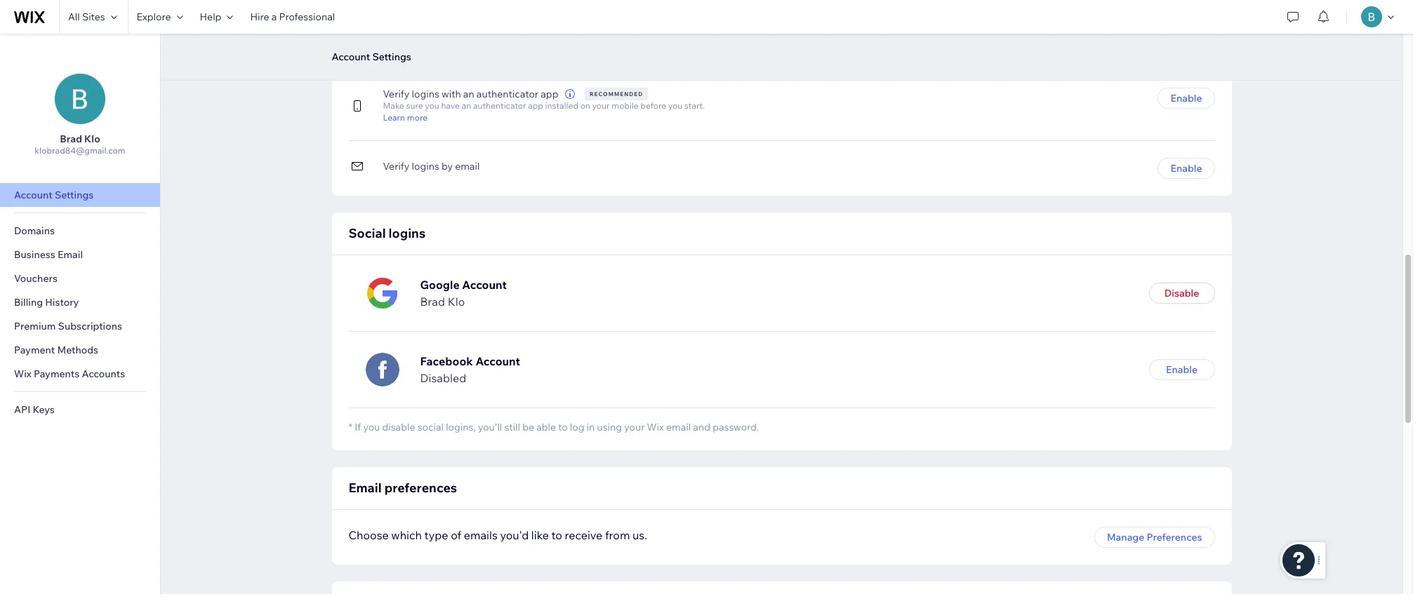 Task type: vqa. For each thing, say whether or not it's contained in the screenshot.
1st triggered from the bottom
no



Task type: locate. For each thing, give the bounding box(es) containing it.
billing history link
[[0, 291, 160, 315]]

0 vertical spatial to
[[559, 421, 568, 434]]

mobile
[[612, 100, 639, 111]]

authenticator
[[477, 88, 539, 100], [473, 100, 527, 111]]

account settings button
[[325, 46, 419, 67]]

disable
[[382, 421, 415, 434]]

verify up make
[[383, 34, 410, 47]]

2 verify from the top
[[383, 88, 410, 100]]

1 vertical spatial email
[[667, 421, 691, 434]]

wix right using
[[647, 421, 664, 434]]

disable button
[[1149, 283, 1216, 304]]

2 horizontal spatial you
[[669, 100, 683, 111]]

0 horizontal spatial email
[[58, 249, 83, 261]]

0 vertical spatial klo
[[84, 133, 100, 145]]

you'd
[[500, 529, 529, 543]]

logins left phone
[[412, 34, 440, 47]]

vouchers
[[14, 273, 58, 285]]

logins down more at the left top of page
[[412, 160, 440, 173]]

an right have at left
[[462, 100, 471, 111]]

verify logins with an authenticator app
[[383, 88, 559, 100]]

account
[[332, 51, 370, 63], [14, 189, 53, 202], [462, 278, 507, 292], [476, 355, 520, 369]]

logins
[[412, 34, 440, 47], [412, 88, 440, 100], [412, 160, 440, 173], [389, 225, 426, 242]]

1 horizontal spatial wix
[[647, 421, 664, 434]]

1 vertical spatial verify
[[383, 88, 410, 100]]

account settings up make
[[332, 51, 412, 63]]

(sms)
[[487, 34, 515, 47]]

start.
[[685, 100, 705, 111]]

wix inside sidebar element
[[14, 368, 32, 381]]

your
[[593, 100, 610, 111], [625, 421, 645, 434]]

0 vertical spatial by
[[442, 34, 453, 47]]

0 horizontal spatial your
[[593, 100, 610, 111]]

account inside google account brad klo
[[462, 278, 507, 292]]

to right like
[[552, 529, 563, 543]]

brad up account settings link
[[60, 133, 82, 145]]

all
[[68, 11, 80, 23]]

account settings
[[332, 51, 412, 63], [14, 189, 94, 202]]

api
[[14, 404, 30, 417]]

email
[[455, 160, 480, 173], [667, 421, 691, 434]]

enable
[[1171, 37, 1203, 49], [1171, 92, 1203, 105], [1171, 162, 1203, 175], [1167, 364, 1198, 376]]

wix down payment
[[14, 368, 32, 381]]

if
[[355, 421, 361, 434]]

to left log
[[559, 421, 568, 434]]

email left and
[[667, 421, 691, 434]]

a
[[272, 11, 277, 23]]

1 vertical spatial settings
[[55, 189, 94, 202]]

3 verify from the top
[[383, 160, 410, 173]]

enable button
[[1159, 32, 1216, 53], [1159, 88, 1216, 109], [1159, 158, 1216, 179], [1149, 359, 1216, 381]]

logins right social
[[389, 225, 426, 242]]

payments
[[34, 368, 80, 381]]

1 vertical spatial account settings
[[14, 189, 94, 202]]

1 vertical spatial by
[[442, 160, 453, 173]]

logins for verify logins by email
[[412, 160, 440, 173]]

0 horizontal spatial you
[[363, 421, 380, 434]]

0 horizontal spatial brad
[[60, 133, 82, 145]]

us.
[[633, 529, 648, 543]]

account up domains
[[14, 189, 53, 202]]

disabled
[[420, 371, 467, 385]]

0 vertical spatial brad
[[60, 133, 82, 145]]

app left installed
[[528, 100, 544, 111]]

account settings for account settings button
[[332, 51, 412, 63]]

social logins
[[349, 225, 426, 242]]

account settings inside button
[[332, 51, 412, 63]]

settings inside button
[[373, 51, 412, 63]]

payment
[[14, 344, 55, 357]]

wix
[[14, 368, 32, 381], [647, 421, 664, 434]]

1 horizontal spatial you
[[425, 100, 440, 111]]

1 horizontal spatial settings
[[373, 51, 412, 63]]

0 horizontal spatial settings
[[55, 189, 94, 202]]

recommended
[[590, 91, 644, 98]]

email down domains link
[[58, 249, 83, 261]]

0 vertical spatial email
[[58, 249, 83, 261]]

0 horizontal spatial wix
[[14, 368, 32, 381]]

logins up more at the left top of page
[[412, 88, 440, 100]]

your right on
[[593, 100, 610, 111]]

logins for verify logins with an authenticator app
[[412, 88, 440, 100]]

authenticator right have at left
[[473, 100, 527, 111]]

an
[[463, 88, 475, 100], [462, 100, 471, 111]]

0 horizontal spatial klo
[[84, 133, 100, 145]]

methods
[[57, 344, 98, 357]]

email down have at left
[[455, 160, 480, 173]]

app inside make sure you have an authenticator app installed on your mobile before you start. learn more
[[528, 100, 544, 111]]

premium subscriptions link
[[0, 315, 160, 339]]

0 vertical spatial your
[[593, 100, 610, 111]]

account settings up domains
[[14, 189, 94, 202]]

verify up learn
[[383, 88, 410, 100]]

facebook
[[420, 355, 473, 369]]

settings up domains link
[[55, 189, 94, 202]]

1 verify from the top
[[383, 34, 410, 47]]

by left phone
[[442, 34, 453, 47]]

email up choose
[[349, 480, 382, 496]]

you right if
[[363, 421, 380, 434]]

from
[[605, 529, 630, 543]]

api keys link
[[0, 398, 160, 422]]

an inside make sure you have an authenticator app installed on your mobile before you start. learn more
[[462, 100, 471, 111]]

business email
[[14, 249, 83, 261]]

klo
[[84, 133, 100, 145], [448, 295, 465, 309]]

still
[[505, 421, 521, 434]]

1 horizontal spatial email
[[349, 480, 382, 496]]

app up learn more link
[[541, 88, 559, 100]]

1 vertical spatial brad
[[420, 295, 445, 309]]

email inside sidebar element
[[58, 249, 83, 261]]

authenticator up learn more link
[[477, 88, 539, 100]]

able
[[537, 421, 556, 434]]

type
[[425, 529, 449, 543]]

account down professional
[[332, 51, 370, 63]]

installed
[[545, 100, 579, 111]]

0 horizontal spatial account settings
[[14, 189, 94, 202]]

choose which type of emails you'd like to receive from us.
[[349, 529, 648, 543]]

have
[[441, 100, 460, 111]]

account settings link
[[0, 183, 160, 207]]

1 horizontal spatial your
[[625, 421, 645, 434]]

help
[[200, 11, 222, 23]]

account settings inside sidebar element
[[14, 189, 94, 202]]

account right google
[[462, 278, 507, 292]]

0 vertical spatial verify
[[383, 34, 410, 47]]

1 horizontal spatial klo
[[448, 295, 465, 309]]

you right sure
[[425, 100, 440, 111]]

manage
[[1108, 531, 1145, 544]]

0 vertical spatial account settings
[[332, 51, 412, 63]]

1 vertical spatial klo
[[448, 295, 465, 309]]

an right with
[[463, 88, 475, 100]]

you'll
[[478, 421, 502, 434]]

brad down google
[[420, 295, 445, 309]]

premium
[[14, 320, 56, 333]]

all sites
[[68, 11, 105, 23]]

2 by from the top
[[442, 160, 453, 173]]

verify for verify logins by email
[[383, 160, 410, 173]]

klo down google
[[448, 295, 465, 309]]

account right facebook
[[476, 355, 520, 369]]

verify down learn
[[383, 160, 410, 173]]

0 vertical spatial settings
[[373, 51, 412, 63]]

by down have at left
[[442, 160, 453, 173]]

1 vertical spatial email
[[349, 480, 382, 496]]

help button
[[191, 0, 242, 34]]

0 vertical spatial email
[[455, 160, 480, 173]]

sure
[[406, 100, 423, 111]]

google account brad klo
[[420, 278, 507, 309]]

subscriptions
[[58, 320, 122, 333]]

brad
[[60, 133, 82, 145], [420, 295, 445, 309]]

verify
[[383, 34, 410, 47], [383, 88, 410, 100], [383, 160, 410, 173]]

2 vertical spatial verify
[[383, 160, 410, 173]]

domains
[[14, 225, 55, 237]]

0 vertical spatial wix
[[14, 368, 32, 381]]

1 by from the top
[[442, 34, 453, 47]]

payment methods link
[[0, 339, 160, 362]]

settings inside sidebar element
[[55, 189, 94, 202]]

and
[[694, 421, 711, 434]]

you left start.
[[669, 100, 683, 111]]

hire
[[250, 11, 269, 23]]

account inside facebook account disabled
[[476, 355, 520, 369]]

1 vertical spatial your
[[625, 421, 645, 434]]

settings up make
[[373, 51, 412, 63]]

email
[[58, 249, 83, 261], [349, 480, 382, 496]]

1 horizontal spatial account settings
[[332, 51, 412, 63]]

password.
[[713, 421, 760, 434]]

1 horizontal spatial brad
[[420, 295, 445, 309]]

settings
[[373, 51, 412, 63], [55, 189, 94, 202]]

your right using
[[625, 421, 645, 434]]

klo up account settings link
[[84, 133, 100, 145]]



Task type: describe. For each thing, give the bounding box(es) containing it.
social
[[349, 225, 386, 242]]

you for more
[[425, 100, 440, 111]]

hire a professional link
[[242, 0, 344, 34]]

billing history
[[14, 296, 79, 309]]

payment methods
[[14, 344, 98, 357]]

brad inside google account brad klo
[[420, 295, 445, 309]]

logins for verify logins by phone (sms)
[[412, 34, 440, 47]]

choose
[[349, 529, 389, 543]]

by for email
[[442, 160, 453, 173]]

klobrad84@gmail.com
[[35, 145, 126, 156]]

your inside make sure you have an authenticator app installed on your mobile before you start. learn more
[[593, 100, 610, 111]]

log
[[570, 421, 585, 434]]

account settings for account settings link
[[14, 189, 94, 202]]

business email link
[[0, 243, 160, 267]]

by for phone
[[442, 34, 453, 47]]

receive
[[565, 529, 603, 543]]

verify logins by email
[[383, 160, 480, 173]]

manage preferences
[[1108, 531, 1203, 544]]

like
[[532, 529, 549, 543]]

on
[[581, 100, 591, 111]]

sites
[[82, 11, 105, 23]]

billing
[[14, 296, 43, 309]]

in
[[587, 421, 595, 434]]

before
[[641, 100, 667, 111]]

professional
[[279, 11, 335, 23]]

1 vertical spatial wix
[[647, 421, 664, 434]]

settings for account settings link
[[55, 189, 94, 202]]

keys
[[33, 404, 55, 417]]

wix payments accounts link
[[0, 362, 160, 386]]

explore
[[137, 11, 171, 23]]

social
[[418, 421, 444, 434]]

account inside sidebar element
[[14, 189, 53, 202]]

be
[[523, 421, 535, 434]]

authenticator inside make sure you have an authenticator app installed on your mobile before you start. learn more
[[473, 100, 527, 111]]

premium subscriptions
[[14, 320, 122, 333]]

learn more link
[[383, 111, 705, 124]]

domains link
[[0, 219, 160, 243]]

1 vertical spatial to
[[552, 529, 563, 543]]

vouchers link
[[0, 267, 160, 291]]

more
[[407, 112, 428, 123]]

phone
[[455, 34, 485, 47]]

make
[[383, 100, 404, 111]]

learn
[[383, 112, 405, 123]]

verify for verify logins by phone (sms)
[[383, 34, 410, 47]]

manage preferences button
[[1095, 527, 1216, 548]]

*
[[349, 421, 353, 434]]

google
[[420, 278, 460, 292]]

preferences
[[385, 480, 457, 496]]

of
[[451, 529, 462, 543]]

settings for account settings button
[[373, 51, 412, 63]]

business
[[14, 249, 55, 261]]

disable
[[1165, 287, 1200, 300]]

verify for verify logins with an authenticator app
[[383, 88, 410, 100]]

account inside button
[[332, 51, 370, 63]]

which
[[391, 529, 422, 543]]

logins for social logins
[[389, 225, 426, 242]]

logins,
[[446, 421, 476, 434]]

accounts
[[82, 368, 125, 381]]

* if you disable social logins, you'll still be able to log in using your wix email and password.
[[349, 421, 760, 434]]

facebook account disabled
[[420, 355, 520, 385]]

using
[[597, 421, 622, 434]]

brad inside brad klo klobrad84@gmail.com
[[60, 133, 82, 145]]

sidebar element
[[0, 34, 161, 595]]

klo inside google account brad klo
[[448, 295, 465, 309]]

emails
[[464, 529, 498, 543]]

verify logins by phone (sms)
[[383, 34, 515, 47]]

brad klo klobrad84@gmail.com
[[35, 133, 126, 156]]

wix payments accounts
[[14, 368, 125, 381]]

you for wix
[[363, 421, 380, 434]]

0 horizontal spatial email
[[455, 160, 480, 173]]

api keys
[[14, 404, 55, 417]]

klo inside brad klo klobrad84@gmail.com
[[84, 133, 100, 145]]

history
[[45, 296, 79, 309]]

make sure you have an authenticator app installed on your mobile before you start. learn more
[[383, 100, 705, 123]]

1 horizontal spatial email
[[667, 421, 691, 434]]

hire a professional
[[250, 11, 335, 23]]

preferences
[[1147, 531, 1203, 544]]

email preferences
[[349, 480, 457, 496]]

with
[[442, 88, 461, 100]]



